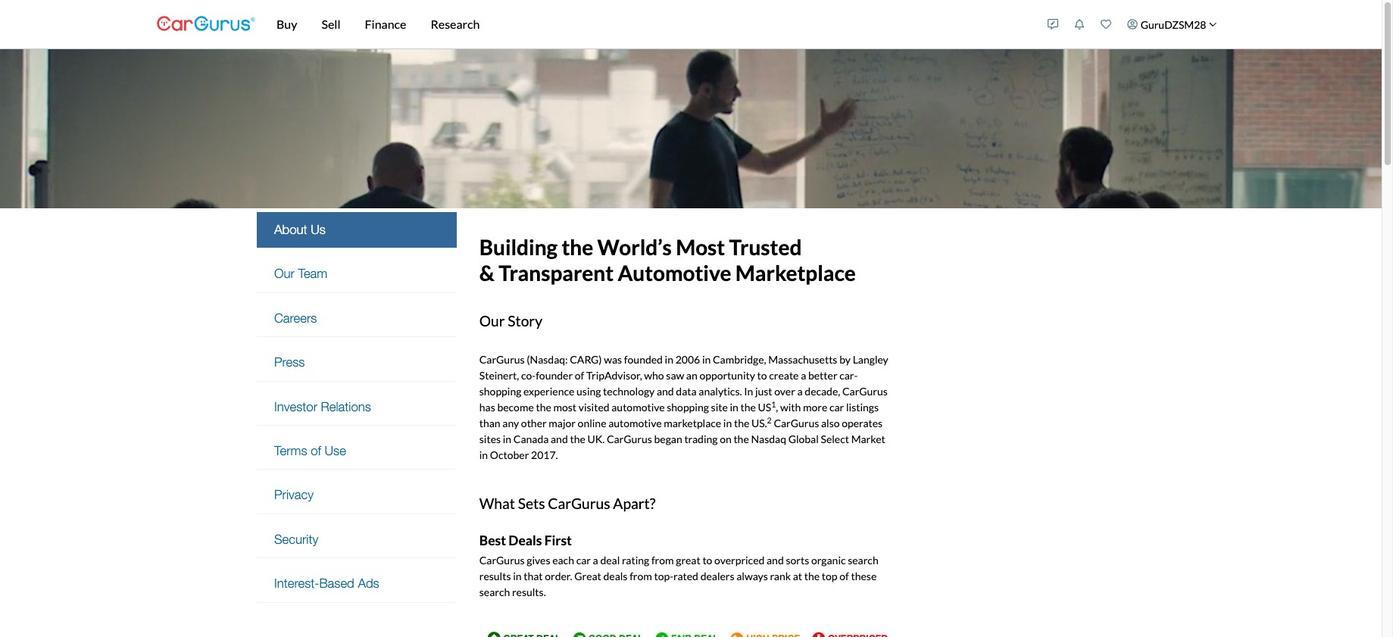 Task type: locate. For each thing, give the bounding box(es) containing it.
trusted
[[729, 234, 802, 260]]

privacy
[[274, 488, 314, 503]]

automotive
[[612, 401, 665, 414], [609, 417, 662, 430]]

also
[[821, 417, 840, 430]]

a left deal
[[593, 553, 598, 566]]

of right top
[[840, 569, 849, 582]]

interest-based ads
[[274, 576, 379, 591]]

more
[[803, 401, 828, 414]]

our left team
[[274, 266, 295, 281]]

from down "rating"
[[630, 569, 652, 582]]

in down sites
[[479, 449, 488, 462]]

and up rank
[[767, 553, 784, 566]]

car
[[830, 401, 844, 414], [576, 553, 591, 566]]

investor relations
[[274, 399, 371, 414]]

great
[[574, 569, 601, 582]]

0 horizontal spatial of
[[311, 443, 321, 458]]

at
[[793, 569, 802, 582]]

1 vertical spatial our
[[479, 312, 505, 330]]

nasdaq
[[751, 433, 786, 446]]

experience
[[524, 385, 575, 398]]

top-
[[654, 569, 674, 582]]

an
[[686, 369, 698, 382]]

, with more car listings than any other major online automotive marketplace in the us.
[[479, 401, 879, 430]]

a inside best deals first cargurus gives each car a deal rating from great to overpriced and sorts organic search results in that order. great deals from top-rated dealers always rank at the top of these search results.
[[593, 553, 598, 566]]

relations
[[321, 399, 371, 414]]

in right 2006 in the bottom of the page
[[702, 353, 711, 366]]

0 vertical spatial automotive
[[612, 401, 665, 414]]

1 horizontal spatial our
[[479, 312, 505, 330]]

our
[[274, 266, 295, 281], [479, 312, 505, 330]]

to inside best deals first cargurus gives each car a deal rating from great to overpriced and sorts organic search results in that order. great deals from top-rated dealers always rank at the top of these search results.
[[703, 553, 713, 566]]

0 vertical spatial a
[[801, 369, 806, 382]]

to up dealers
[[703, 553, 713, 566]]

just
[[755, 385, 773, 398]]

investor relations link
[[256, 389, 457, 425]]

0 horizontal spatial car
[[576, 553, 591, 566]]

in right site
[[730, 401, 739, 414]]

saw
[[666, 369, 684, 382]]

rank
[[770, 569, 791, 582]]

2006
[[676, 353, 700, 366]]

1 vertical spatial to
[[703, 553, 713, 566]]

cargurus right uk.
[[607, 433, 652, 446]]

any
[[503, 417, 519, 430]]

the left us.
[[734, 417, 750, 430]]

car up great
[[576, 553, 591, 566]]

langley
[[853, 353, 889, 366]]

2 vertical spatial and
[[767, 553, 784, 566]]

data
[[676, 385, 697, 398]]

gives
[[527, 553, 550, 566]]

2 vertical spatial a
[[593, 553, 598, 566]]

automotive inside the cargurus (nasdaq: carg) was founded in 2006 in cambridge, massachusetts by langley steinert, co-founder of tripadvisor, who saw an opportunity to create a better car- shopping experience using technology and data analytics. in just over a decade, cargurus has become the most visited automotive shopping site in the us
[[612, 401, 665, 414]]

the right at
[[804, 569, 820, 582]]

0 vertical spatial car
[[830, 401, 844, 414]]

2
[[767, 416, 772, 425]]

to up just
[[757, 369, 767, 382]]

finance
[[365, 17, 406, 31]]

shopping down data
[[667, 401, 709, 414]]

1 vertical spatial search
[[479, 585, 510, 598]]

most
[[553, 401, 577, 414]]

1 vertical spatial shopping
[[667, 401, 709, 414]]

security link
[[256, 522, 457, 558]]

0 vertical spatial of
[[575, 369, 584, 382]]

steinert,
[[479, 369, 519, 382]]

the inside the , with more car listings than any other major online automotive marketplace in the us.
[[734, 417, 750, 430]]

0 vertical spatial from
[[652, 553, 674, 566]]

a down massachusetts
[[801, 369, 806, 382]]

always
[[737, 569, 768, 582]]

of inside best deals first cargurus gives each car a deal rating from great to overpriced and sorts organic search results in that order. great deals from top-rated dealers always rank at the top of these search results.
[[840, 569, 849, 582]]

the inside building the world's most trusted & transparent automotive marketplace
[[562, 234, 593, 260]]

of left use at the bottom left of the page
[[311, 443, 321, 458]]

of inside menu
[[311, 443, 321, 458]]

1 vertical spatial a
[[797, 385, 803, 398]]

founder
[[536, 369, 573, 382]]

0 horizontal spatial to
[[703, 553, 713, 566]]

a right over in the right of the page
[[797, 385, 803, 398]]

2 horizontal spatial of
[[840, 569, 849, 582]]

these
[[851, 569, 877, 582]]

0 vertical spatial shopping
[[479, 385, 522, 398]]

become
[[497, 401, 534, 414]]

sets
[[518, 495, 545, 512]]

menu containing about us
[[256, 212, 457, 603]]

1 vertical spatial and
[[551, 433, 568, 446]]

our team
[[274, 266, 328, 281]]

about us
[[274, 222, 326, 237]]

0 vertical spatial search
[[848, 553, 879, 566]]

1 horizontal spatial of
[[575, 369, 584, 382]]

opportunity
[[700, 369, 755, 382]]

to
[[757, 369, 767, 382], [703, 553, 713, 566]]

menu bar
[[255, 0, 1040, 48]]

cargurus up listings
[[843, 385, 888, 398]]

rated
[[674, 569, 699, 582]]

based
[[319, 576, 354, 591]]

gurudzsm28
[[1141, 18, 1207, 31]]

of down carg)
[[575, 369, 584, 382]]

2 horizontal spatial and
[[767, 553, 784, 566]]

our team link
[[256, 256, 457, 292]]

sell button
[[309, 0, 353, 48]]

0 vertical spatial and
[[657, 385, 674, 398]]

car inside the , with more car listings than any other major online automotive marketplace in the us.
[[830, 401, 844, 414]]

cargurus up steinert, at bottom
[[479, 353, 525, 366]]

story
[[508, 312, 542, 330]]

listings
[[846, 401, 879, 414]]

massachusetts
[[768, 353, 838, 366]]

0 vertical spatial to
[[757, 369, 767, 382]]

technology
[[603, 385, 655, 398]]

co-
[[521, 369, 536, 382]]

search
[[848, 553, 879, 566], [479, 585, 510, 598]]

most
[[676, 234, 725, 260]]

and down major
[[551, 433, 568, 446]]

1 horizontal spatial and
[[657, 385, 674, 398]]

research button
[[419, 0, 492, 48]]

car inside best deals first cargurus gives each car a deal rating from great to overpriced and sorts organic search results in that order. great deals from top-rated dealers always rank at the top of these search results.
[[576, 553, 591, 566]]

decade,
[[805, 385, 840, 398]]

menu
[[256, 212, 457, 603]]

1 vertical spatial from
[[630, 569, 652, 582]]

1 vertical spatial of
[[311, 443, 321, 458]]

major
[[549, 417, 576, 430]]

transparent
[[499, 260, 614, 285]]

2 vertical spatial of
[[840, 569, 849, 582]]

terms
[[274, 443, 307, 458]]

1 horizontal spatial to
[[757, 369, 767, 382]]

press
[[274, 355, 305, 370]]

the left world's
[[562, 234, 593, 260]]

saved cars image
[[1101, 19, 1112, 30]]

site
[[711, 401, 728, 414]]

with
[[780, 401, 801, 414]]

in up on
[[723, 417, 732, 430]]

by
[[840, 353, 851, 366]]

in up "october"
[[503, 433, 512, 446]]

in inside the , with more car listings than any other major online automotive marketplace in the us.
[[723, 417, 732, 430]]

0 vertical spatial our
[[274, 266, 295, 281]]

a
[[801, 369, 806, 382], [797, 385, 803, 398], [593, 553, 598, 566]]

0 horizontal spatial our
[[274, 266, 295, 281]]

from up top- on the left bottom of the page
[[652, 553, 674, 566]]

0 horizontal spatial and
[[551, 433, 568, 446]]

shopping down steinert, at bottom
[[479, 385, 522, 398]]

in left that
[[513, 569, 522, 582]]

cargurus up "results"
[[479, 553, 525, 566]]

and
[[657, 385, 674, 398], [551, 433, 568, 446], [767, 553, 784, 566]]

tripadvisor,
[[586, 369, 642, 382]]

and inside cargurus also operates sites in canada and the uk. cargurus began trading on the nasdaq global select market in october 2017.
[[551, 433, 568, 446]]

search up these
[[848, 553, 879, 566]]

that
[[524, 569, 543, 582]]

automotive inside the , with more car listings than any other major online automotive marketplace in the us.
[[609, 417, 662, 430]]

in
[[665, 353, 674, 366], [702, 353, 711, 366], [730, 401, 739, 414], [723, 417, 732, 430], [503, 433, 512, 446], [479, 449, 488, 462], [513, 569, 522, 582]]

1 horizontal spatial car
[[830, 401, 844, 414]]

finance button
[[353, 0, 419, 48]]

and down the saw
[[657, 385, 674, 398]]

our left story
[[479, 312, 505, 330]]

1 vertical spatial car
[[576, 553, 591, 566]]

1 vertical spatial automotive
[[609, 417, 662, 430]]

the down in
[[741, 401, 756, 414]]

search down "results"
[[479, 585, 510, 598]]

was
[[604, 353, 622, 366]]

1 horizontal spatial search
[[848, 553, 879, 566]]

cargurus (nasdaq: carg) was founded in 2006 in cambridge, massachusetts by langley steinert, co-founder of tripadvisor, who saw an opportunity to create a better car- shopping experience using technology and data analytics. in just over a decade, cargurus has become the most visited automotive shopping site in the us
[[479, 353, 889, 414]]

car up the also
[[830, 401, 844, 414]]



Task type: vqa. For each thing, say whether or not it's contained in the screenshot.
"buy with confidence"
no



Task type: describe. For each thing, give the bounding box(es) containing it.
security
[[274, 532, 318, 547]]

sell
[[322, 17, 341, 31]]

has
[[479, 401, 495, 414]]

sorts
[[786, 553, 809, 566]]

the down the experience
[[536, 401, 551, 414]]

than
[[479, 417, 501, 430]]

research
[[431, 17, 480, 31]]

us
[[758, 401, 772, 414]]

who
[[644, 369, 664, 382]]

cargurus up first
[[548, 495, 610, 512]]

uk.
[[588, 433, 605, 446]]

results.
[[512, 585, 546, 598]]

about
[[274, 222, 307, 237]]

0 horizontal spatial shopping
[[479, 385, 522, 398]]

on
[[720, 433, 732, 446]]

what sets cargurus apart?
[[479, 495, 656, 512]]

market
[[851, 433, 886, 446]]

overpriced
[[715, 553, 765, 566]]

and inside the cargurus (nasdaq: carg) was founded in 2006 in cambridge, massachusetts by langley steinert, co-founder of tripadvisor, who saw an opportunity to create a better car- shopping experience using technology and data analytics. in just over a decade, cargurus has become the most visited automotive shopping site in the us
[[657, 385, 674, 398]]

1
[[772, 400, 776, 409]]

open notifications image
[[1075, 19, 1085, 30]]

careers
[[274, 311, 317, 326]]

top
[[822, 569, 838, 582]]

menu bar containing buy
[[255, 0, 1040, 48]]

the left uk.
[[570, 433, 586, 446]]

dealers
[[701, 569, 735, 582]]

(nasdaq:
[[527, 353, 568, 366]]

and inside best deals first cargurus gives each car a deal rating from great to overpriced and sorts organic search results in that order. great deals from top-rated dealers always rank at the top of these search results.
[[767, 553, 784, 566]]

team
[[298, 266, 328, 281]]

cargurus down with
[[774, 417, 819, 430]]

carg)
[[570, 353, 602, 366]]

car-
[[840, 369, 858, 382]]

us.
[[752, 417, 767, 430]]

careers link
[[256, 301, 457, 337]]

gurudzsm28 button
[[1120, 3, 1225, 45]]

operates
[[842, 417, 883, 430]]

in inside best deals first cargurus gives each car a deal rating from great to overpriced and sorts organic search results in that order. great deals from top-rated dealers always rank at the top of these search results.
[[513, 569, 522, 582]]

order.
[[545, 569, 572, 582]]

sites
[[479, 433, 501, 446]]

trading
[[684, 433, 718, 446]]

add a car review image
[[1048, 19, 1059, 30]]

the right on
[[734, 433, 749, 446]]

user icon image
[[1128, 19, 1138, 30]]

,
[[776, 401, 778, 414]]

visited
[[579, 401, 610, 414]]

organic
[[811, 553, 846, 566]]

of inside the cargurus (nasdaq: carg) was founded in 2006 in cambridge, massachusetts by langley steinert, co-founder of tripadvisor, who saw an opportunity to create a better car- shopping experience using technology and data analytics. in just over a decade, cargurus has become the most visited automotive shopping site in the us
[[575, 369, 584, 382]]

use
[[325, 443, 346, 458]]

better
[[808, 369, 838, 382]]

rating
[[622, 553, 649, 566]]

founded
[[624, 353, 663, 366]]

first
[[545, 532, 572, 548]]

&
[[479, 260, 495, 285]]

cambridge,
[[713, 353, 766, 366]]

investor
[[274, 399, 317, 414]]

deals
[[604, 569, 628, 582]]

great
[[676, 553, 701, 566]]

the inside best deals first cargurus gives each car a deal rating from great to overpriced and sorts organic search results in that order. great deals from top-rated dealers always rank at the top of these search results.
[[804, 569, 820, 582]]

canada
[[514, 433, 549, 446]]

1 horizontal spatial shopping
[[667, 401, 709, 414]]

world's
[[597, 234, 672, 260]]

gurudzsm28 menu
[[1040, 3, 1225, 45]]

our for our team
[[274, 266, 295, 281]]

2017.
[[531, 449, 558, 462]]

building the world's most trusted & transparent automotive marketplace
[[479, 234, 856, 285]]

to inside the cargurus (nasdaq: carg) was founded in 2006 in cambridge, massachusetts by langley steinert, co-founder of tripadvisor, who saw an opportunity to create a better car- shopping experience using technology and data analytics. in just over a decade, cargurus has become the most visited automotive shopping site in the us
[[757, 369, 767, 382]]

analytics.
[[699, 385, 742, 398]]

terms of use
[[274, 443, 346, 458]]

our for our story
[[479, 312, 505, 330]]

october
[[490, 449, 529, 462]]

best
[[479, 532, 506, 548]]

in up the saw
[[665, 353, 674, 366]]

ads
[[358, 576, 379, 591]]

about us link
[[256, 212, 457, 248]]

deals
[[509, 532, 542, 548]]

us
[[311, 222, 326, 237]]

marketplace
[[664, 417, 721, 430]]

over
[[775, 385, 795, 398]]

create
[[769, 369, 799, 382]]

our story
[[479, 312, 542, 330]]

marketplace
[[736, 260, 856, 285]]

cargurus logo homepage link image
[[157, 3, 255, 46]]

cargurus inside best deals first cargurus gives each car a deal rating from great to overpriced and sorts organic search results in that order. great deals from top-rated dealers always rank at the top of these search results.
[[479, 553, 525, 566]]

chevron down image
[[1209, 20, 1217, 28]]

press link
[[256, 345, 457, 381]]

building
[[479, 234, 558, 260]]

cargurus also operates sites in canada and the uk. cargurus began trading on the nasdaq global select market in october 2017.
[[479, 417, 886, 462]]

buy button
[[264, 0, 309, 48]]

cargurus logo homepage link link
[[157, 3, 255, 46]]

0 horizontal spatial search
[[479, 585, 510, 598]]

each
[[552, 553, 574, 566]]



